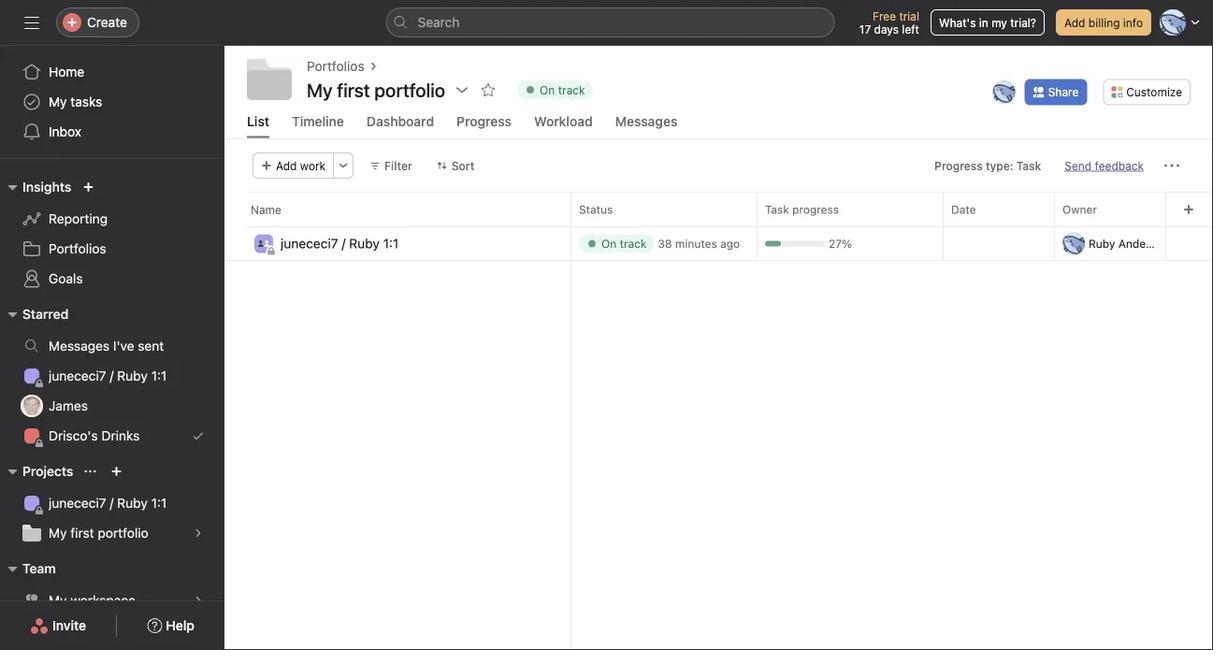 Task type: vqa. For each thing, say whether or not it's contained in the screenshot.
first Row from the top of the page
yes



Task type: locate. For each thing, give the bounding box(es) containing it.
tasks
[[70, 94, 102, 109], [872, 186, 900, 199], [870, 203, 898, 216]]

0 vertical spatial /
[[342, 236, 346, 251]]

send
[[1065, 159, 1092, 172]]

track left 38
[[620, 237, 647, 250]]

progress for progress type: task
[[935, 159, 983, 172]]

junececi7 / ruby 1:1 link up portfolio
[[11, 488, 213, 518]]

1 vertical spatial junececi7 / ruby 1:1
[[49, 368, 167, 384]]

tooltip
[[789, 147, 912, 231]]

workload
[[534, 113, 593, 129]]

junececi7 / ruby 1:1 for the bottom "junececi7 / ruby 1:1" link
[[49, 495, 167, 511]]

drinks
[[101, 428, 140, 443]]

1 horizontal spatial track
[[620, 237, 647, 250]]

0 vertical spatial messages
[[615, 113, 678, 129]]

task inside 'row'
[[765, 203, 789, 216]]

messages right the workload
[[615, 113, 678, 129]]

0 vertical spatial add
[[1065, 16, 1086, 29]]

1:1 for the bottom "junececi7 / ruby 1:1" link
[[151, 495, 167, 511]]

my for my first portfolio
[[49, 525, 67, 541]]

on track button
[[509, 77, 601, 103]]

teams element
[[0, 552, 225, 619]]

ruby down i've
[[117, 368, 148, 384]]

my inside the projects element
[[49, 525, 67, 541]]

1 vertical spatial messages
[[49, 338, 110, 354]]

what's
[[939, 16, 976, 29]]

team button
[[0, 558, 56, 580]]

tasks down the home
[[70, 94, 102, 109]]

inbox link
[[11, 117, 213, 147]]

1 horizontal spatial on
[[601, 237, 617, 250]]

1 vertical spatial 1:1
[[151, 368, 167, 384]]

free trial 17 days left
[[860, 9, 920, 36]]

1 horizontal spatial portfolios
[[307, 58, 365, 74]]

my workspace link
[[11, 586, 213, 616]]

drisco's
[[49, 428, 98, 443]]

progress down add to starred image
[[457, 113, 512, 129]]

junececi7 / ruby 1:1 for the middle "junececi7 / ruby 1:1" link
[[49, 368, 167, 384]]

my inside "global" 'element'
[[49, 94, 67, 109]]

0 horizontal spatial progress
[[457, 113, 512, 129]]

search button
[[386, 7, 835, 37]]

junececi7 inside "starred" element
[[49, 368, 106, 384]]

1 horizontal spatial add
[[1065, 16, 1086, 29]]

1 vertical spatial portfolios link
[[11, 234, 213, 264]]

projects
[[22, 464, 73, 479]]

1:1 down filter dropdown button
[[383, 236, 399, 251]]

messages
[[615, 113, 678, 129], [49, 338, 110, 354]]

task left 3
[[765, 203, 789, 216]]

minutes
[[675, 237, 717, 250]]

filter
[[385, 159, 412, 172]]

messages i've sent
[[49, 338, 164, 354]]

0 horizontal spatial messages
[[49, 338, 110, 354]]

1 horizontal spatial progress
[[935, 159, 983, 172]]

on track up the workload
[[540, 83, 585, 96]]

cell
[[571, 226, 758, 261], [1054, 226, 1177, 261]]

junececi7 / ruby 1:1 up my first portfolio link
[[49, 495, 167, 511]]

owner
[[1063, 203, 1097, 216]]

more actions image right feedback at top right
[[1165, 158, 1180, 173]]

portfolios up the my first portfolio
[[307, 58, 365, 74]]

tasks right completed
[[870, 203, 898, 216]]

1:1 for the middle "junececi7 / ruby 1:1" link
[[151, 368, 167, 384]]

0 horizontal spatial cell
[[571, 226, 758, 261]]

1 horizontal spatial task
[[1017, 159, 1042, 172]]

reporting
[[49, 211, 108, 226]]

on down status
[[601, 237, 617, 250]]

ruby anderson
[[1089, 237, 1169, 250]]

8
[[800, 186, 808, 199]]

junececi7 / ruby 1:1 inside the projects element
[[49, 495, 167, 511]]

1 horizontal spatial on track
[[601, 237, 647, 250]]

0 vertical spatial junececi7
[[281, 236, 338, 251]]

0 horizontal spatial task
[[765, 203, 789, 216]]

1 vertical spatial /
[[110, 368, 114, 384]]

0 horizontal spatial on
[[540, 83, 555, 96]]

on inside junececi7 / ruby 1:1 row
[[601, 237, 617, 250]]

junececi7 / ruby 1:1 link
[[281, 233, 399, 254], [11, 361, 213, 391], [11, 488, 213, 518]]

messages for messages i've sent
[[49, 338, 110, 354]]

1 vertical spatial portfolios
[[49, 241, 106, 256]]

global element
[[0, 46, 225, 158]]

my tasks link
[[11, 87, 213, 117]]

0 vertical spatial on
[[540, 83, 555, 96]]

1 horizontal spatial ra
[[1066, 237, 1081, 250]]

on track left 38
[[601, 237, 647, 250]]

progress inside dropdown button
[[935, 159, 983, 172]]

1 vertical spatial on
[[601, 237, 617, 250]]

2 row from the top
[[225, 225, 1213, 227]]

3
[[800, 203, 807, 216]]

starred button
[[0, 303, 69, 326]]

0 vertical spatial track
[[558, 83, 585, 96]]

1 horizontal spatial portfolios link
[[307, 56, 365, 77]]

1:1 inside junececi7 / ruby 1:1 cell
[[383, 236, 399, 251]]

/ inside "starred" element
[[110, 368, 114, 384]]

type:
[[986, 159, 1014, 172]]

portfolios link down reporting
[[11, 234, 213, 264]]

list
[[247, 113, 269, 129]]

1 horizontal spatial cell
[[1054, 226, 1177, 261]]

sort button
[[428, 152, 483, 178]]

cell containing on track
[[571, 226, 758, 261]]

junececi7 / ruby 1:1 inside "starred" element
[[49, 368, 167, 384]]

add billing info button
[[1056, 9, 1152, 36]]

0 horizontal spatial track
[[558, 83, 585, 96]]

0 horizontal spatial ra
[[997, 86, 1012, 99]]

junececi7 / ruby 1:1 cell
[[225, 226, 572, 263]]

1 vertical spatial track
[[620, 237, 647, 250]]

junececi7 inside the projects element
[[49, 495, 106, 511]]

workload link
[[534, 113, 593, 138]]

row
[[225, 192, 1213, 226], [225, 225, 1213, 227]]

name
[[251, 203, 281, 216]]

progress left the type:
[[935, 159, 983, 172]]

8 incomplete tasks 3 completed tasks
[[800, 186, 900, 216]]

on up the workload
[[540, 83, 555, 96]]

share
[[1048, 86, 1079, 99]]

17
[[860, 22, 871, 36]]

1 vertical spatial task
[[765, 203, 789, 216]]

see details, my first portfolio image
[[193, 528, 204, 539]]

2 vertical spatial tasks
[[870, 203, 898, 216]]

my inside teams element
[[49, 593, 67, 608]]

my up inbox
[[49, 94, 67, 109]]

junececi7 / ruby 1:1 link inside junececi7 / ruby 1:1 cell
[[281, 233, 399, 254]]

my up invite button
[[49, 593, 67, 608]]

my left first
[[49, 525, 67, 541]]

goals
[[49, 271, 83, 286]]

0 vertical spatial 1:1
[[383, 236, 399, 251]]

my
[[307, 79, 333, 101], [49, 94, 67, 109], [49, 525, 67, 541], [49, 593, 67, 608]]

my up timeline
[[307, 79, 333, 101]]

home
[[49, 64, 84, 80]]

my first portfolio link
[[11, 518, 213, 548]]

add inside "button"
[[1065, 16, 1086, 29]]

/ down "messages i've sent" link
[[110, 368, 114, 384]]

1:1 inside "starred" element
[[151, 368, 167, 384]]

more actions image
[[1165, 158, 1180, 173], [338, 160, 349, 171]]

0 horizontal spatial portfolios
[[49, 241, 106, 256]]

0 vertical spatial progress
[[457, 113, 512, 129]]

junececi7 / ruby 1:1 down messages i've sent
[[49, 368, 167, 384]]

/ inside the projects element
[[110, 495, 114, 511]]

portfolios
[[307, 58, 365, 74], [49, 241, 106, 256]]

0 vertical spatial on track
[[540, 83, 585, 96]]

on track inside junececi7 / ruby 1:1 row
[[601, 237, 647, 250]]

track up the workload
[[558, 83, 585, 96]]

progress type: task button
[[926, 152, 1050, 178]]

1 vertical spatial progress
[[935, 159, 983, 172]]

status
[[579, 203, 613, 216]]

junececi7 up first
[[49, 495, 106, 511]]

ra down owner
[[1066, 237, 1081, 250]]

add left billing
[[1065, 16, 1086, 29]]

ra
[[997, 86, 1012, 99], [1066, 237, 1081, 250]]

add left work
[[276, 159, 297, 172]]

tasks right incomplete in the right top of the page
[[872, 186, 900, 199]]

0 horizontal spatial on track
[[540, 83, 585, 96]]

add
[[1065, 16, 1086, 29], [276, 159, 297, 172]]

create
[[87, 15, 127, 30]]

junececi7 / ruby 1:1 right people image
[[281, 236, 399, 251]]

projects element
[[0, 455, 225, 552]]

ra left share button at the right of page
[[997, 86, 1012, 99]]

add work button
[[253, 152, 334, 178]]

on
[[540, 83, 555, 96], [601, 237, 617, 250]]

remove image
[[1162, 238, 1173, 249]]

messages left i've
[[49, 338, 110, 354]]

on inside dropdown button
[[540, 83, 555, 96]]

my for my first portfolio
[[307, 79, 333, 101]]

portfolios inside the insights element
[[49, 241, 106, 256]]

ruby down filter dropdown button
[[349, 236, 380, 251]]

1 vertical spatial add
[[276, 159, 297, 172]]

/ right people image
[[342, 236, 346, 251]]

new project or portfolio image
[[111, 466, 122, 477]]

1:1 inside the projects element
[[151, 495, 167, 511]]

dashboard
[[367, 113, 434, 129]]

people image
[[258, 238, 269, 249]]

task
[[1017, 159, 1042, 172], [765, 203, 789, 216]]

1:1 down sent
[[151, 368, 167, 384]]

dashboard link
[[367, 113, 434, 138]]

add for add billing info
[[1065, 16, 1086, 29]]

0 vertical spatial junececi7 / ruby 1:1 link
[[281, 233, 399, 254]]

ruby inside cell
[[349, 236, 380, 251]]

2 cell from the left
[[1054, 226, 1177, 261]]

track inside junececi7 / ruby 1:1 row
[[620, 237, 647, 250]]

task inside dropdown button
[[1017, 159, 1042, 172]]

1 vertical spatial junececi7
[[49, 368, 106, 384]]

0 vertical spatial junececi7 / ruby 1:1
[[281, 236, 399, 251]]

2 vertical spatial junececi7 / ruby 1:1
[[49, 495, 167, 511]]

0 horizontal spatial add
[[276, 159, 297, 172]]

portfolios link up the my first portfolio
[[307, 56, 365, 77]]

portfolios down reporting
[[49, 241, 106, 256]]

1 row from the top
[[225, 192, 1213, 226]]

1 vertical spatial on track
[[601, 237, 647, 250]]

info
[[1123, 16, 1143, 29]]

add to starred image
[[481, 82, 496, 97]]

0 horizontal spatial portfolios link
[[11, 234, 213, 264]]

2 vertical spatial /
[[110, 495, 114, 511]]

list link
[[247, 113, 269, 138]]

track inside dropdown button
[[558, 83, 585, 96]]

1:1 up my first portfolio link
[[151, 495, 167, 511]]

junececi7 up james
[[49, 368, 106, 384]]

task right the type:
[[1017, 159, 1042, 172]]

/ up my first portfolio link
[[110, 495, 114, 511]]

0 vertical spatial portfolios link
[[307, 56, 365, 77]]

first portfolio
[[337, 79, 445, 101]]

on track
[[540, 83, 585, 96], [601, 237, 647, 250]]

home link
[[11, 57, 213, 87]]

progress for progress
[[457, 113, 512, 129]]

ruby down owner
[[1089, 237, 1116, 250]]

0 vertical spatial task
[[1017, 159, 1042, 172]]

track
[[558, 83, 585, 96], [620, 237, 647, 250]]

junececi7 / ruby 1:1 link down messages i've sent
[[11, 361, 213, 391]]

0 vertical spatial tasks
[[70, 94, 102, 109]]

timeline link
[[292, 113, 344, 138]]

2 vertical spatial 1:1
[[151, 495, 167, 511]]

1 vertical spatial ra
[[1066, 237, 1081, 250]]

junececi7 / ruby 1:1 link right people image
[[281, 233, 399, 254]]

ruby
[[349, 236, 380, 251], [1089, 237, 1116, 250], [117, 368, 148, 384], [117, 495, 148, 511]]

ruby up portfolio
[[117, 495, 148, 511]]

add inside button
[[276, 159, 297, 172]]

more actions image right work
[[338, 160, 349, 171]]

1 horizontal spatial messages
[[615, 113, 678, 129]]

messages i've sent link
[[11, 331, 213, 361]]

messages inside "starred" element
[[49, 338, 110, 354]]

1 vertical spatial junececi7 / ruby 1:1 link
[[11, 361, 213, 391]]

add for add work
[[276, 159, 297, 172]]

first
[[70, 525, 94, 541]]

share button
[[1025, 79, 1087, 105]]

2 vertical spatial junececi7
[[49, 495, 106, 511]]

1 cell from the left
[[571, 226, 758, 261]]

junececi7 right people image
[[281, 236, 338, 251]]



Task type: describe. For each thing, give the bounding box(es) containing it.
in
[[979, 16, 989, 29]]

0 horizontal spatial more actions image
[[338, 160, 349, 171]]

james
[[49, 398, 88, 413]]

i've
[[113, 338, 134, 354]]

my workspace
[[49, 593, 136, 608]]

customize
[[1127, 86, 1182, 99]]

send feedback
[[1065, 159, 1144, 172]]

show options, current sort, top image
[[85, 466, 96, 477]]

ruby inside "starred" element
[[117, 368, 148, 384]]

cell containing ra
[[1054, 226, 1177, 261]]

junececi7 / ruby 1:1 row
[[225, 226, 1213, 263]]

drisco's drinks link
[[11, 421, 213, 451]]

0 vertical spatial portfolios
[[307, 58, 365, 74]]

starred element
[[0, 297, 225, 455]]

add field image
[[1183, 204, 1195, 215]]

portfolio
[[98, 525, 149, 541]]

my
[[992, 16, 1007, 29]]

insights element
[[0, 170, 225, 297]]

show options image
[[455, 82, 470, 97]]

2 vertical spatial junececi7 / ruby 1:1 link
[[11, 488, 213, 518]]

projects button
[[0, 460, 73, 483]]

completed
[[811, 203, 867, 216]]

billing
[[1089, 16, 1120, 29]]

progress
[[792, 203, 839, 216]]

goals link
[[11, 264, 213, 294]]

search
[[418, 15, 460, 30]]

free
[[873, 9, 896, 22]]

junececi7 for the middle "junececi7 / ruby 1:1" link
[[49, 368, 106, 384]]

starred
[[22, 306, 69, 322]]

ra inside junececi7 / ruby 1:1 row
[[1066, 237, 1081, 250]]

junececi7 for the bottom "junececi7 / ruby 1:1" link
[[49, 495, 106, 511]]

tooltip containing 8 incomplete tasks
[[789, 147, 912, 231]]

on track inside dropdown button
[[540, 83, 585, 96]]

add work
[[276, 159, 326, 172]]

timeline
[[292, 113, 344, 129]]

/ inside junececi7 / ruby 1:1 cell
[[342, 236, 346, 251]]

invite button
[[18, 609, 98, 643]]

my tasks
[[49, 94, 102, 109]]

filter button
[[361, 152, 421, 178]]

ago
[[720, 237, 740, 250]]

date
[[951, 203, 976, 216]]

sent
[[138, 338, 164, 354]]

see details, my workspace image
[[193, 595, 204, 606]]

ruby inside the projects element
[[117, 495, 148, 511]]

my for my workspace
[[49, 593, 67, 608]]

38 minutes ago
[[658, 237, 740, 250]]

insights
[[22, 179, 71, 195]]

trial
[[899, 9, 920, 22]]

38
[[658, 237, 672, 250]]

tasks inside "global" 'element'
[[70, 94, 102, 109]]

insights button
[[0, 176, 71, 198]]

days
[[874, 22, 899, 36]]

what's in my trial?
[[939, 16, 1037, 29]]

junececi7 / ruby 1:1 inside cell
[[281, 236, 399, 251]]

ja
[[26, 399, 38, 413]]

customize button
[[1103, 79, 1191, 105]]

incomplete
[[811, 186, 869, 199]]

invite
[[52, 618, 86, 633]]

what's in my trial? button
[[931, 9, 1045, 36]]

anderson
[[1119, 237, 1169, 250]]

create button
[[56, 7, 139, 37]]

sort
[[452, 159, 475, 172]]

search list box
[[386, 7, 835, 37]]

hide sidebar image
[[24, 15, 39, 30]]

messages for messages
[[615, 113, 678, 129]]

1 horizontal spatial more actions image
[[1165, 158, 1180, 173]]

messages link
[[615, 113, 678, 138]]

my first portfolio
[[307, 79, 445, 101]]

1 vertical spatial tasks
[[872, 186, 900, 199]]

help button
[[135, 609, 207, 643]]

help
[[166, 618, 195, 633]]

0 vertical spatial ra
[[997, 86, 1012, 99]]

left
[[902, 22, 920, 36]]

27%
[[829, 237, 852, 250]]

progress link
[[457, 113, 512, 138]]

work
[[300, 159, 326, 172]]

new image
[[83, 181, 94, 193]]

junececi7 inside cell
[[281, 236, 338, 251]]

my first portfolio
[[49, 525, 149, 541]]

task progress
[[765, 203, 839, 216]]

reporting link
[[11, 204, 213, 234]]

inbox
[[49, 124, 81, 139]]

progress type: task
[[935, 159, 1042, 172]]

team
[[22, 561, 56, 576]]

row containing name
[[225, 192, 1213, 226]]

trial?
[[1011, 16, 1037, 29]]

add billing info
[[1065, 16, 1143, 29]]

my for my tasks
[[49, 94, 67, 109]]

send feedback link
[[1065, 157, 1144, 174]]

workspace
[[70, 593, 136, 608]]



